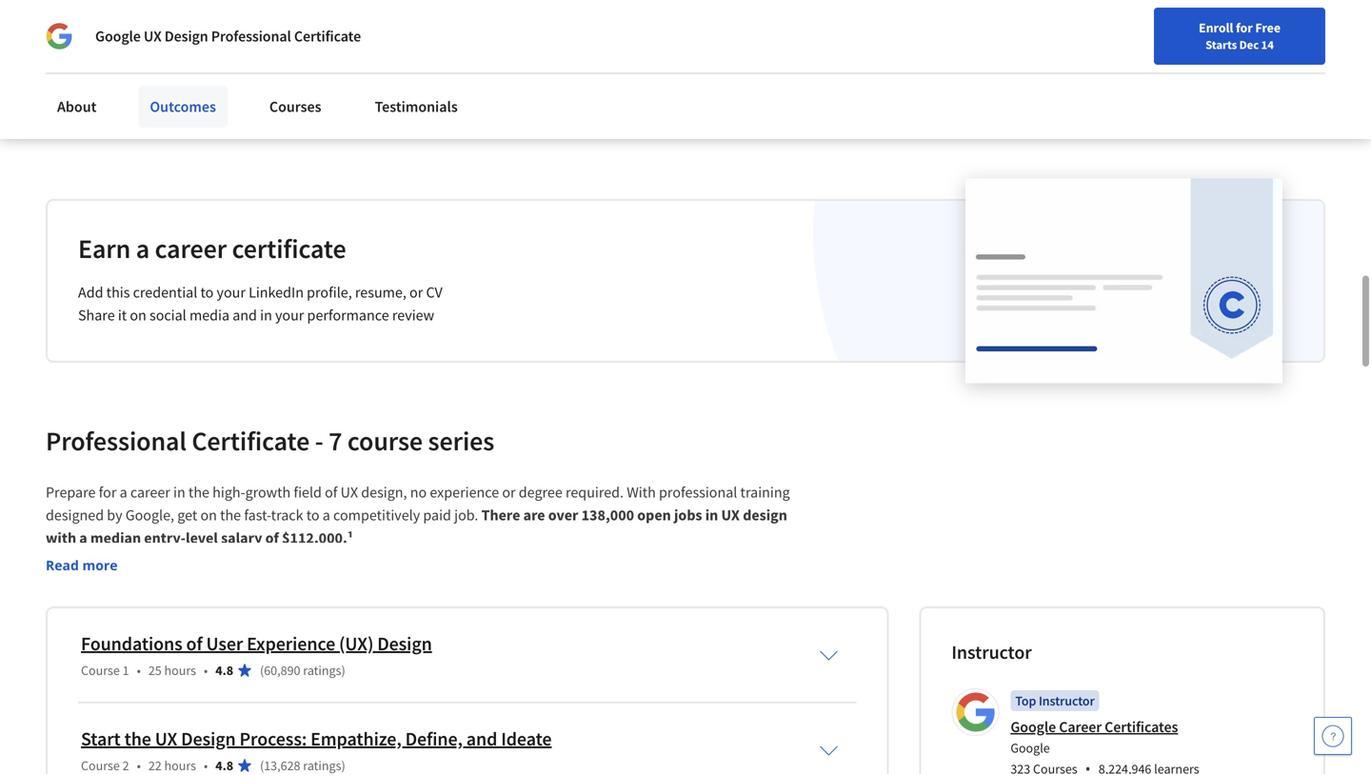 Task type: describe. For each thing, give the bounding box(es) containing it.
median
[[90, 529, 141, 548]]

training
[[741, 483, 790, 502]]

design,
[[361, 483, 407, 502]]

job
[[131, 101, 152, 118]]

add this credential to your linkedin profile, resume, or cv share it on social media and in your performance review
[[78, 283, 443, 325]]

in inside there are over 138,000 open jobs in ux design with a median entry-level salary of $112,000.¹
[[706, 506, 718, 525]]

get
[[177, 506, 197, 525]]

0-
[[342, 101, 352, 118]]

1 vertical spatial design
[[377, 632, 432, 656]]

on inside ¹lightcast™ us job postings (median u.s. salary with 0-5 years experience), jan. 1, 2022 - dec. 31, 2022). ²positive career outcome (e.g., new job, promotion, or raise) within six months of completion. based on program graduate survey, united states 2022.
[[601, 120, 616, 137]]

ux up job
[[144, 27, 162, 46]]

ux inside there are over 138,000 open jobs in ux design with a median entry-level salary of $112,000.¹
[[722, 506, 740, 525]]

start the ux design process: empathize, define, and ideate
[[81, 727, 552, 751]]

states
[[804, 120, 839, 137]]

13,628
[[264, 757, 301, 774]]

ratings for process:
[[303, 757, 341, 774]]

google ux design professional certificate
[[95, 27, 361, 46]]

testimonials
[[375, 97, 458, 116]]

¹lightcast™
[[46, 101, 110, 118]]

about link
[[46, 86, 108, 128]]

( for experience
[[260, 662, 264, 679]]

in inside prepare for a career in the high-growth field of ux design, no experience or degree required. with professional training designed by google, get on the fast-track to a competitively paid job.
[[173, 483, 186, 502]]

google career certificates link
[[1011, 718, 1179, 737]]

25
[[148, 662, 162, 679]]

in inside add this credential to your linkedin profile, resume, or cv share it on social media and in your performance review
[[260, 306, 272, 325]]

us
[[112, 101, 128, 118]]

no
[[410, 483, 427, 502]]

a right earn
[[136, 232, 150, 265]]

google,
[[125, 506, 174, 525]]

cv
[[426, 283, 443, 302]]

certificates
[[1105, 718, 1179, 737]]

• right '2'
[[137, 757, 141, 774]]

(e.g.,
[[187, 120, 214, 137]]

designed
[[46, 506, 104, 525]]

profile,
[[307, 283, 352, 302]]

ux inside prepare for a career in the high-growth field of ux design, no experience or degree required. with professional training designed by google, get on the fast-track to a competitively paid job.
[[341, 483, 358, 502]]

more
[[82, 556, 118, 574]]

postings
[[154, 101, 201, 118]]

foundations of user experience (ux) design
[[81, 632, 432, 656]]

review
[[392, 306, 435, 325]]

0 horizontal spatial the
[[124, 727, 151, 751]]

graduate
[[669, 120, 719, 137]]

outcomes link
[[139, 86, 228, 128]]

fast-
[[244, 506, 271, 525]]

instructor inside the top instructor google career certificates google
[[1039, 692, 1095, 710]]

program
[[619, 120, 667, 137]]

or inside add this credential to your linkedin profile, resume, or cv share it on social media and in your performance review
[[410, 283, 423, 302]]

months
[[436, 120, 479, 137]]

5
[[352, 101, 359, 118]]

it
[[118, 306, 127, 325]]

job.
[[454, 506, 479, 525]]

linkedin
[[249, 283, 304, 302]]

dec.
[[540, 101, 564, 118]]

coursera career certificate image
[[966, 179, 1283, 382]]

a up by
[[120, 483, 127, 502]]

) for process:
[[341, 757, 345, 774]]

course 1 • 25 hours •
[[81, 662, 208, 679]]

completion.
[[495, 120, 562, 137]]

to inside add this credential to your linkedin profile, resume, or cv share it on social media and in your performance review
[[201, 283, 214, 302]]

degree
[[519, 483, 563, 502]]

social
[[150, 306, 186, 325]]

for for enroll
[[1236, 19, 1253, 36]]

design
[[743, 506, 788, 525]]

promotion,
[[267, 120, 330, 137]]

prepare
[[46, 483, 96, 502]]

enroll for free starts dec 14
[[1199, 19, 1281, 52]]

testimonials link
[[363, 86, 469, 128]]

by
[[107, 506, 122, 525]]

show notifications image
[[1150, 24, 1173, 47]]

with inside ¹lightcast™ us job postings (median u.s. salary with 0-5 years experience), jan. 1, 2022 - dec. 31, 2022). ²positive career outcome (e.g., new job, promotion, or raise) within six months of completion. based on program graduate survey, united states 2022.
[[314, 101, 339, 118]]

user
[[206, 632, 243, 656]]

required.
[[566, 483, 624, 502]]

or inside prepare for a career in the high-growth field of ux design, no experience or degree required. with professional training designed by google, get on the fast-track to a competitively paid job.
[[502, 483, 516, 502]]

start
[[81, 727, 121, 751]]

of left user at left
[[186, 632, 202, 656]]

0 vertical spatial certificate
[[294, 27, 361, 46]]

• down user at left
[[204, 662, 208, 679]]

and inside add this credential to your linkedin profile, resume, or cv share it on social media and in your performance review
[[233, 306, 257, 325]]

read more
[[46, 556, 118, 574]]

read
[[46, 556, 79, 574]]

2022
[[504, 101, 530, 118]]

top
[[1016, 692, 1037, 710]]

²positive
[[46, 120, 95, 137]]

60,890
[[264, 662, 301, 679]]

1 vertical spatial your
[[275, 306, 304, 325]]

(median
[[204, 101, 251, 118]]

2022.
[[841, 120, 871, 137]]

foundations of user experience (ux) design link
[[81, 632, 432, 656]]

on inside prepare for a career in the high-growth field of ux design, no experience or degree required. with professional training designed by google, get on the fast-track to a competitively paid job.
[[200, 506, 217, 525]]

add
[[78, 283, 103, 302]]

coursera image
[[23, 15, 144, 46]]

job,
[[243, 120, 264, 137]]

0 vertical spatial your
[[217, 283, 246, 302]]

7
[[329, 424, 342, 458]]

series
[[428, 424, 495, 458]]

course
[[348, 424, 423, 458]]

ideate
[[501, 727, 552, 751]]

dec
[[1240, 37, 1259, 52]]

4.8 for design
[[216, 757, 233, 774]]

prepare for a career in the high-growth field of ux design, no experience or degree required. with professional training designed by google, get on the fast-track to a competitively paid job.
[[46, 483, 793, 525]]

of inside prepare for a career in the high-growth field of ux design, no experience or degree required. with professional training designed by google, get on the fast-track to a competitively paid job.
[[325, 483, 338, 502]]

2 vertical spatial design
[[181, 727, 236, 751]]

• right '1'
[[137, 662, 141, 679]]

4.8 for experience
[[216, 662, 233, 679]]

media
[[190, 306, 230, 325]]

open
[[638, 506, 671, 525]]

level
[[186, 529, 218, 548]]

1 horizontal spatial the
[[189, 483, 210, 502]]

- inside ¹lightcast™ us job postings (median u.s. salary with 0-5 years experience), jan. 1, 2022 - dec. 31, 2022). ²positive career outcome (e.g., new job, promotion, or raise) within six months of completion. based on program graduate survey, united states 2022.
[[533, 101, 537, 118]]

help center image
[[1322, 725, 1345, 748]]

credential
[[133, 283, 197, 302]]

outcome
[[135, 120, 184, 137]]

course for start the ux design process: empathize, define, and ideate
[[81, 757, 120, 774]]

professional certificate - 7 course series
[[46, 424, 495, 458]]

a up $112,000.¹
[[323, 506, 330, 525]]

hours for ux
[[164, 757, 196, 774]]



Task type: vqa. For each thing, say whether or not it's contained in the screenshot.
Developer
no



Task type: locate. For each thing, give the bounding box(es) containing it.
define,
[[405, 727, 463, 751]]

in
[[260, 306, 272, 325], [173, 483, 186, 502], [706, 506, 718, 525]]

on
[[601, 120, 616, 137], [130, 306, 147, 325], [200, 506, 217, 525]]

or down 0-
[[333, 120, 344, 137]]

experience),
[[394, 101, 462, 118]]

0 vertical spatial ratings
[[303, 662, 341, 679]]

or left "cv"
[[410, 283, 423, 302]]

) down the empathize,
[[341, 757, 345, 774]]

course left '2'
[[81, 757, 120, 774]]

( for design
[[260, 757, 264, 774]]

for inside prepare for a career in the high-growth field of ux design, no experience or degree required. with professional training designed by google, get on the fast-track to a competitively paid job.
[[99, 483, 117, 502]]

share
[[78, 306, 115, 325]]

0 vertical spatial or
[[333, 120, 344, 137]]

to inside prepare for a career in the high-growth field of ux design, no experience or degree required. with professional training designed by google, get on the fast-track to a competitively paid job.
[[306, 506, 320, 525]]

new
[[217, 120, 241, 137]]

1 vertical spatial google
[[1011, 718, 1057, 737]]

with inside there are over 138,000 open jobs in ux design with a median entry-level salary of $112,000.¹
[[46, 529, 76, 548]]

career inside ¹lightcast™ us job postings (median u.s. salary with 0-5 years experience), jan. 1, 2022 - dec. 31, 2022). ²positive career outcome (e.g., new job, promotion, or raise) within six months of completion. based on program graduate survey, united states 2022.
[[97, 120, 132, 137]]

hours for user
[[164, 662, 196, 679]]

course 2 • 22 hours •
[[81, 757, 208, 774]]

the down high-
[[220, 506, 241, 525]]

1 vertical spatial with
[[46, 529, 76, 548]]

1 vertical spatial or
[[410, 283, 423, 302]]

on down 2022). in the left top of the page
[[601, 120, 616, 137]]

0 vertical spatial to
[[201, 283, 214, 302]]

design left process:
[[181, 727, 236, 751]]

for inside 'enroll for free starts dec 14'
[[1236, 19, 1253, 36]]

within
[[380, 120, 415, 137]]

ux left design
[[722, 506, 740, 525]]

2
[[123, 757, 129, 774]]

process:
[[240, 727, 307, 751]]

free
[[1256, 19, 1281, 36]]

ratings right "60,890" at bottom left
[[303, 662, 341, 679]]

empathize,
[[311, 727, 402, 751]]

career down us
[[97, 120, 132, 137]]

1 4.8 from the top
[[216, 662, 233, 679]]

your up media
[[217, 283, 246, 302]]

with
[[627, 483, 656, 502]]

united
[[764, 120, 802, 137]]

in right jobs
[[706, 506, 718, 525]]

earn a career certificate
[[78, 232, 346, 265]]

31,
[[566, 101, 583, 118]]

2 horizontal spatial on
[[601, 120, 616, 137]]

1 vertical spatial )
[[341, 757, 345, 774]]

to up media
[[201, 283, 214, 302]]

1 horizontal spatial salary
[[278, 101, 312, 118]]

for for prepare
[[99, 483, 117, 502]]

1 vertical spatial 4.8
[[216, 757, 233, 774]]

2 horizontal spatial in
[[706, 506, 718, 525]]

salary
[[278, 101, 312, 118], [221, 529, 262, 548]]

or
[[333, 120, 344, 137], [410, 283, 423, 302], [502, 483, 516, 502]]

22
[[148, 757, 162, 774]]

1 vertical spatial professional
[[46, 424, 187, 458]]

2 vertical spatial career
[[130, 483, 170, 502]]

1 vertical spatial on
[[130, 306, 147, 325]]

1 vertical spatial to
[[306, 506, 320, 525]]

design right (ux)
[[377, 632, 432, 656]]

1 vertical spatial hours
[[164, 757, 196, 774]]

0 vertical spatial course
[[81, 662, 120, 679]]

on right get
[[200, 506, 217, 525]]

professional
[[659, 483, 738, 502]]

1 vertical spatial the
[[220, 506, 241, 525]]

1 horizontal spatial in
[[260, 306, 272, 325]]

2 4.8 from the top
[[216, 757, 233, 774]]

0 horizontal spatial and
[[233, 306, 257, 325]]

1 vertical spatial career
[[155, 232, 227, 265]]

course left '1'
[[81, 662, 120, 679]]

and left ideate
[[467, 727, 498, 751]]

professional
[[211, 27, 291, 46], [46, 424, 187, 458]]

1 vertical spatial and
[[467, 727, 498, 751]]

4.8 down user at left
[[216, 662, 233, 679]]

0 vertical spatial on
[[601, 120, 616, 137]]

certificate up growth
[[192, 424, 310, 458]]

( down foundations of user experience (ux) design
[[260, 662, 264, 679]]

google
[[95, 27, 141, 46], [1011, 718, 1057, 737], [1011, 740, 1050, 757]]

(ux)
[[339, 632, 374, 656]]

on inside add this credential to your linkedin profile, resume, or cv share it on social media and in your performance review
[[130, 306, 147, 325]]

career up google,
[[130, 483, 170, 502]]

1 vertical spatial ratings
[[303, 757, 341, 774]]

0 vertical spatial for
[[1236, 19, 1253, 36]]

1 course from the top
[[81, 662, 120, 679]]

0 vertical spatial (
[[260, 662, 264, 679]]

professional up u.s.
[[211, 27, 291, 46]]

a inside there are over 138,000 open jobs in ux design with a median entry-level salary of $112,000.¹
[[79, 529, 87, 548]]

2022).
[[586, 101, 620, 118]]

ux up 22 at the bottom left of page
[[155, 727, 177, 751]]

certificate up 0-
[[294, 27, 361, 46]]

performance
[[307, 306, 389, 325]]

in up get
[[173, 483, 186, 502]]

there are over 138,000 open jobs in ux design with a median entry-level salary of $112,000.¹
[[46, 506, 791, 548]]

1 vertical spatial instructor
[[1039, 692, 1095, 710]]

0 vertical spatial professional
[[211, 27, 291, 46]]

ratings down start the ux design process: empathize, define, and ideate
[[303, 757, 341, 774]]

instructor up career
[[1039, 692, 1095, 710]]

to up $112,000.¹
[[306, 506, 320, 525]]

1 horizontal spatial on
[[200, 506, 217, 525]]

0 vertical spatial -
[[533, 101, 537, 118]]

- left dec.
[[533, 101, 537, 118]]

instructor up the top
[[952, 641, 1032, 664]]

for up dec
[[1236, 19, 1253, 36]]

with
[[314, 101, 339, 118], [46, 529, 76, 548]]

0 vertical spatial the
[[189, 483, 210, 502]]

2 vertical spatial in
[[706, 506, 718, 525]]

0 vertical spatial 4.8
[[216, 662, 233, 679]]

salary inside ¹lightcast™ us job postings (median u.s. salary with 0-5 years experience), jan. 1, 2022 - dec. 31, 2022). ²positive career outcome (e.g., new job, promotion, or raise) within six months of completion. based on program graduate survey, united states 2022.
[[278, 101, 312, 118]]

2 vertical spatial on
[[200, 506, 217, 525]]

of inside ¹lightcast™ us job postings (median u.s. salary with 0-5 years experience), jan. 1, 2022 - dec. 31, 2022). ²positive career outcome (e.g., new job, promotion, or raise) within six months of completion. based on program graduate survey, united states 2022.
[[481, 120, 492, 137]]

courses
[[269, 97, 322, 116]]

1 horizontal spatial your
[[275, 306, 304, 325]]

2 vertical spatial the
[[124, 727, 151, 751]]

1 ) from the top
[[341, 662, 345, 679]]

salary inside there are over 138,000 open jobs in ux design with a median entry-level salary of $112,000.¹
[[221, 529, 262, 548]]

1 horizontal spatial for
[[1236, 19, 1253, 36]]

six
[[418, 120, 433, 137]]

in down "linkedin" in the left top of the page
[[260, 306, 272, 325]]

1 vertical spatial -
[[315, 424, 324, 458]]

¹lightcast™ us job postings (median u.s. salary with 0-5 years experience), jan. 1, 2022 - dec. 31, 2022). ²positive career outcome (e.g., new job, promotion, or raise) within six months of completion. based on program graduate survey, united states 2022.
[[46, 101, 871, 137]]

salary up promotion, in the top of the page
[[278, 101, 312, 118]]

paid
[[423, 506, 451, 525]]

ux left design,
[[341, 483, 358, 502]]

1 horizontal spatial or
[[410, 283, 423, 302]]

of inside there are over 138,000 open jobs in ux design with a median entry-level salary of $112,000.¹
[[265, 529, 279, 548]]

1
[[123, 662, 129, 679]]

about
[[57, 97, 97, 116]]

None search field
[[272, 12, 586, 50]]

enroll
[[1199, 19, 1234, 36]]

1 vertical spatial (
[[260, 757, 264, 774]]

for
[[1236, 19, 1253, 36], [99, 483, 117, 502]]

your down "linkedin" in the left top of the page
[[275, 306, 304, 325]]

1 ( from the top
[[260, 662, 264, 679]]

outcomes
[[150, 97, 216, 116]]

a
[[136, 232, 150, 265], [120, 483, 127, 502], [323, 506, 330, 525], [79, 529, 87, 548]]

the up course 2 • 22 hours •
[[124, 727, 151, 751]]

u.s.
[[253, 101, 275, 118]]

0 vertical spatial and
[[233, 306, 257, 325]]

1 vertical spatial course
[[81, 757, 120, 774]]

$112,000.¹
[[282, 529, 353, 548]]

professional up prepare
[[46, 424, 187, 458]]

4.8 left the 13,628
[[216, 757, 233, 774]]

your
[[217, 283, 246, 302], [275, 306, 304, 325]]

with left 0-
[[314, 101, 339, 118]]

- left 7
[[315, 424, 324, 458]]

and right media
[[233, 306, 257, 325]]

0 horizontal spatial or
[[333, 120, 344, 137]]

on right 'it'
[[130, 306, 147, 325]]

experience
[[430, 483, 499, 502]]

career inside prepare for a career in the high-growth field of ux design, no experience or degree required. with professional training designed by google, get on the fast-track to a competitively paid job.
[[130, 483, 170, 502]]

there
[[482, 506, 521, 525]]

top instructor google career certificates google
[[1011, 692, 1179, 757]]

for up by
[[99, 483, 117, 502]]

of right field
[[325, 483, 338, 502]]

2 horizontal spatial or
[[502, 483, 516, 502]]

1 vertical spatial for
[[99, 483, 117, 502]]

salary down fast-
[[221, 529, 262, 548]]

google career certificates image
[[955, 692, 997, 733]]

2 ratings from the top
[[303, 757, 341, 774]]

2 ( from the top
[[260, 757, 264, 774]]

0 horizontal spatial -
[[315, 424, 324, 458]]

) for (ux)
[[341, 662, 345, 679]]

hours right 22 at the bottom left of page
[[164, 757, 196, 774]]

( 13,628 ratings )
[[260, 757, 345, 774]]

ratings for (ux)
[[303, 662, 341, 679]]

1 vertical spatial salary
[[221, 529, 262, 548]]

the up get
[[189, 483, 210, 502]]

1 horizontal spatial instructor
[[1039, 692, 1095, 710]]

a down the designed
[[79, 529, 87, 548]]

0 horizontal spatial with
[[46, 529, 76, 548]]

0 vertical spatial hours
[[164, 662, 196, 679]]

1 ratings from the top
[[303, 662, 341, 679]]

0 vertical spatial design
[[165, 27, 208, 46]]

career
[[1059, 718, 1102, 737]]

( 60,890 ratings )
[[260, 662, 345, 679]]

years
[[362, 101, 391, 118]]

0 vertical spatial career
[[97, 120, 132, 137]]

0 vertical spatial instructor
[[952, 641, 1032, 664]]

start the ux design process: empathize, define, and ideate link
[[81, 727, 552, 751]]

2 course from the top
[[81, 757, 120, 774]]

0 vertical spatial with
[[314, 101, 339, 118]]

0 horizontal spatial in
[[173, 483, 186, 502]]

design up outcomes link
[[165, 27, 208, 46]]

hours right 25
[[164, 662, 196, 679]]

growth
[[245, 483, 291, 502]]

menu item
[[1008, 19, 1130, 81]]

0 vertical spatial )
[[341, 662, 345, 679]]

1 vertical spatial certificate
[[192, 424, 310, 458]]

or inside ¹lightcast™ us job postings (median u.s. salary with 0-5 years experience), jan. 1, 2022 - dec. 31, 2022). ²positive career outcome (e.g., new job, promotion, or raise) within six months of completion. based on program graduate survey, united states 2022.
[[333, 120, 344, 137]]

1 hours from the top
[[164, 662, 196, 679]]

hours
[[164, 662, 196, 679], [164, 757, 196, 774]]

of down 1,
[[481, 120, 492, 137]]

read more button
[[46, 555, 118, 575]]

0 vertical spatial salary
[[278, 101, 312, 118]]

2 vertical spatial google
[[1011, 740, 1050, 757]]

earn
[[78, 232, 131, 265]]

1 horizontal spatial to
[[306, 506, 320, 525]]

0 horizontal spatial your
[[217, 283, 246, 302]]

google image
[[46, 23, 72, 50]]

0 horizontal spatial professional
[[46, 424, 187, 458]]

course
[[81, 662, 120, 679], [81, 757, 120, 774]]

( down process:
[[260, 757, 264, 774]]

with down the designed
[[46, 529, 76, 548]]

0 vertical spatial google
[[95, 27, 141, 46]]

0 horizontal spatial for
[[99, 483, 117, 502]]

• right 22 at the bottom left of page
[[204, 757, 208, 774]]

) down (ux)
[[341, 662, 345, 679]]

2 hours from the top
[[164, 757, 196, 774]]

1 horizontal spatial -
[[533, 101, 537, 118]]

starts
[[1206, 37, 1238, 52]]

ux
[[144, 27, 162, 46], [341, 483, 358, 502], [722, 506, 740, 525], [155, 727, 177, 751]]

2 vertical spatial or
[[502, 483, 516, 502]]

0 horizontal spatial salary
[[221, 529, 262, 548]]

0 horizontal spatial on
[[130, 306, 147, 325]]

entry-
[[144, 529, 186, 548]]

1 horizontal spatial with
[[314, 101, 339, 118]]

or up there
[[502, 483, 516, 502]]

2 horizontal spatial the
[[220, 506, 241, 525]]

of down fast-
[[265, 529, 279, 548]]

1 horizontal spatial and
[[467, 727, 498, 751]]

0 horizontal spatial instructor
[[952, 641, 1032, 664]]

are
[[524, 506, 545, 525]]

-
[[533, 101, 537, 118], [315, 424, 324, 458]]

138,000
[[582, 506, 635, 525]]

course for foundations of user experience (ux) design
[[81, 662, 120, 679]]

2 ) from the top
[[341, 757, 345, 774]]

jan.
[[465, 101, 488, 118]]

career
[[97, 120, 132, 137], [155, 232, 227, 265], [130, 483, 170, 502]]

)
[[341, 662, 345, 679], [341, 757, 345, 774]]

career up credential
[[155, 232, 227, 265]]

0 horizontal spatial to
[[201, 283, 214, 302]]

1 vertical spatial in
[[173, 483, 186, 502]]

0 vertical spatial in
[[260, 306, 272, 325]]

track
[[271, 506, 303, 525]]

1 horizontal spatial professional
[[211, 27, 291, 46]]



